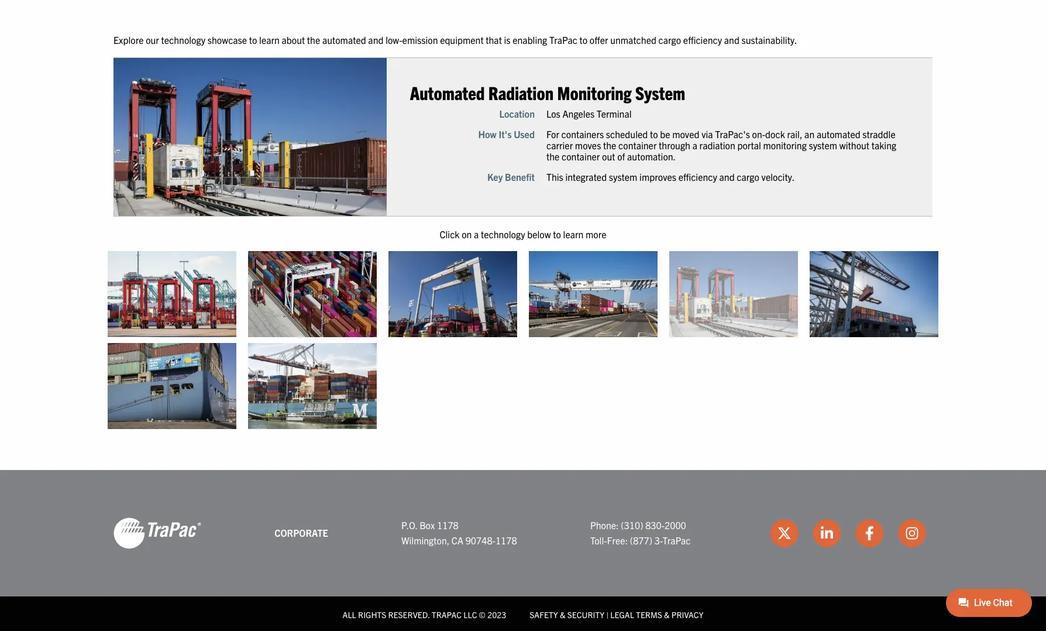 Task type: locate. For each thing, give the bounding box(es) containing it.
offer
[[590, 34, 609, 46]]

90748-
[[466, 534, 496, 546]]

container up integrated
[[562, 150, 600, 162]]

explore
[[114, 34, 144, 46]]

p.o. box 1178 wilmington, ca 90748-1178
[[402, 519, 517, 546]]

0 horizontal spatial &
[[560, 609, 566, 620]]

reserved.
[[388, 609, 430, 620]]

trapac los angeles automated radiation scanning image
[[114, 58, 387, 215], [670, 251, 799, 337]]

1178 right ca
[[496, 534, 517, 546]]

automated
[[410, 81, 485, 103]]

1 horizontal spatial automated
[[817, 128, 861, 139]]

1 vertical spatial automated
[[817, 128, 861, 139]]

0 horizontal spatial automated
[[323, 34, 366, 46]]

a
[[693, 139, 698, 151], [474, 228, 479, 240]]

scheduled
[[606, 128, 648, 139]]

0 vertical spatial technology
[[161, 34, 206, 46]]

key benefit
[[488, 171, 535, 182]]

how
[[479, 128, 497, 139]]

0 vertical spatial system
[[809, 139, 838, 151]]

learn
[[259, 34, 280, 46], [564, 228, 584, 240]]

1 horizontal spatial &
[[665, 609, 670, 620]]

0 horizontal spatial trapac los angeles automated radiation scanning image
[[114, 58, 387, 215]]

cargo left velocity.
[[737, 171, 760, 182]]

portal
[[738, 139, 762, 151]]

monitoring
[[558, 81, 632, 103]]

and
[[368, 34, 384, 46], [725, 34, 740, 46], [720, 171, 735, 182]]

1 horizontal spatial learn
[[564, 228, 584, 240]]

1 horizontal spatial system
[[809, 139, 838, 151]]

1 horizontal spatial cargo
[[737, 171, 760, 182]]

0 vertical spatial trapac los angeles automated radiation scanning image
[[114, 58, 387, 215]]

terminal
[[597, 107, 632, 119]]

automated left low-
[[323, 34, 366, 46]]

to left offer
[[580, 34, 588, 46]]

system
[[809, 139, 838, 151], [609, 171, 638, 182]]

legal
[[611, 609, 635, 620]]

system right rail,
[[809, 139, 838, 151]]

0 vertical spatial a
[[693, 139, 698, 151]]

through
[[659, 139, 691, 151]]

trapac los angeles automated stacking crane image
[[248, 251, 377, 337]]

rights
[[358, 609, 387, 620]]

0 vertical spatial trapac
[[550, 34, 578, 46]]

technology right our
[[161, 34, 206, 46]]

830-
[[646, 519, 665, 531]]

our
[[146, 34, 159, 46]]

location
[[500, 107, 535, 119]]

2023
[[488, 609, 507, 620]]

benefit
[[505, 171, 535, 182]]

this integrated system improves efficiency and cargo velocity.
[[547, 171, 795, 182]]

trapac
[[550, 34, 578, 46], [663, 534, 691, 546]]

1 horizontal spatial 1178
[[496, 534, 517, 546]]

privacy
[[672, 609, 704, 620]]

1 horizontal spatial the
[[547, 150, 560, 162]]

0 horizontal spatial 1178
[[437, 519, 459, 531]]

learn left more
[[564, 228, 584, 240]]

0 vertical spatial learn
[[259, 34, 280, 46]]

trapac right enabling
[[550, 34, 578, 46]]

& right safety
[[560, 609, 566, 620]]

improves
[[640, 171, 677, 182]]

for containers scheduled to be moved via trapac's on-dock rail, an automated straddle carrier moves the container through a radiation portal monitoring system without taking the container out of automation.
[[547, 128, 897, 162]]

and down for containers scheduled to be moved via trapac's on-dock rail, an automated straddle carrier moves the container through a radiation portal monitoring system without taking the container out of automation.
[[720, 171, 735, 182]]

safety
[[530, 609, 558, 620]]

the left 'of'
[[604, 139, 617, 151]]

key
[[488, 171, 503, 182]]

1 vertical spatial trapac
[[663, 534, 691, 546]]

for
[[547, 128, 560, 139]]

a right "on"
[[474, 228, 479, 240]]

1 horizontal spatial trapac
[[663, 534, 691, 546]]

container left be at the right
[[619, 139, 657, 151]]

without
[[840, 139, 870, 151]]

0 horizontal spatial a
[[474, 228, 479, 240]]

automation.
[[628, 150, 676, 162]]

1178
[[437, 519, 459, 531], [496, 534, 517, 546]]

box
[[420, 519, 435, 531]]

1 horizontal spatial trapac los angeles automated radiation scanning image
[[670, 251, 799, 337]]

1 horizontal spatial a
[[693, 139, 698, 151]]

0 vertical spatial cargo
[[659, 34, 682, 46]]

technology
[[161, 34, 206, 46], [481, 228, 526, 240]]

that
[[486, 34, 502, 46]]

a left via
[[693, 139, 698, 151]]

technology left below
[[481, 228, 526, 240]]

cargo
[[659, 34, 682, 46], [737, 171, 760, 182]]

& right terms
[[665, 609, 670, 620]]

trapac down 2000
[[663, 534, 691, 546]]

phone:
[[591, 519, 619, 531]]

the
[[307, 34, 320, 46], [604, 139, 617, 151], [547, 150, 560, 162]]

dock
[[766, 128, 786, 139]]

trapac's
[[716, 128, 751, 139]]

on
[[462, 228, 472, 240]]

of
[[618, 150, 626, 162]]

0 vertical spatial efficiency
[[684, 34, 723, 46]]

0 horizontal spatial technology
[[161, 34, 206, 46]]

carrier
[[547, 139, 573, 151]]

about
[[282, 34, 305, 46]]

is
[[504, 34, 511, 46]]

2 horizontal spatial the
[[604, 139, 617, 151]]

1 vertical spatial system
[[609, 171, 638, 182]]

more
[[586, 228, 607, 240]]

radiation
[[700, 139, 736, 151]]

cargo right the unmatched
[[659, 34, 682, 46]]

integrated
[[566, 171, 607, 182]]

1 vertical spatial learn
[[564, 228, 584, 240]]

automated right an
[[817, 128, 861, 139]]

0 horizontal spatial system
[[609, 171, 638, 182]]

automated
[[323, 34, 366, 46], [817, 128, 861, 139]]

automated radiation monitoring system
[[410, 81, 686, 103]]

to
[[249, 34, 257, 46], [580, 34, 588, 46], [650, 128, 658, 139], [553, 228, 561, 240]]

to right showcase
[[249, 34, 257, 46]]

taking
[[872, 139, 897, 151]]

the up this
[[547, 150, 560, 162]]

safety & security | legal terms & privacy
[[530, 609, 704, 620]]

the right "about"
[[307, 34, 320, 46]]

trapac inside phone: (310) 830-2000 toll-free: (877) 3-trapac
[[663, 534, 691, 546]]

0 horizontal spatial learn
[[259, 34, 280, 46]]

to left be at the right
[[650, 128, 658, 139]]

1178 up ca
[[437, 519, 459, 531]]

efficiency
[[684, 34, 723, 46], [679, 171, 718, 182]]

footer
[[0, 470, 1047, 631]]

system down 'of'
[[609, 171, 638, 182]]

to right below
[[553, 228, 561, 240]]

&
[[560, 609, 566, 620], [665, 609, 670, 620]]

1 horizontal spatial container
[[619, 139, 657, 151]]

1 horizontal spatial technology
[[481, 228, 526, 240]]

trapac inside automated radiation monitoring system main content
[[550, 34, 578, 46]]

all rights reserved. trapac llc © 2023
[[343, 609, 507, 620]]

2 & from the left
[[665, 609, 670, 620]]

trapac los angeles automated straddle carrier image
[[108, 251, 237, 337]]

(877)
[[630, 534, 653, 546]]

corporate
[[275, 527, 328, 539]]

0 horizontal spatial trapac
[[550, 34, 578, 46]]

learn left "about"
[[259, 34, 280, 46]]

moved
[[673, 128, 700, 139]]



Task type: describe. For each thing, give the bounding box(es) containing it.
and left sustainability.
[[725, 34, 740, 46]]

click
[[440, 228, 460, 240]]

safety & security link
[[530, 609, 605, 620]]

automated inside for containers scheduled to be moved via trapac's on-dock rail, an automated straddle carrier moves the container through a radiation portal monitoring system without taking the container out of automation.
[[817, 128, 861, 139]]

terms
[[636, 609, 663, 620]]

out
[[603, 150, 616, 162]]

and left low-
[[368, 34, 384, 46]]

an
[[805, 128, 815, 139]]

equipment
[[440, 34, 484, 46]]

1 vertical spatial a
[[474, 228, 479, 240]]

wilmington,
[[402, 534, 450, 546]]

straddle
[[863, 128, 896, 139]]

p.o.
[[402, 519, 418, 531]]

2000
[[665, 519, 687, 531]]

0 vertical spatial 1178
[[437, 519, 459, 531]]

free:
[[607, 534, 628, 546]]

sustainability.
[[742, 34, 798, 46]]

system
[[636, 81, 686, 103]]

used
[[514, 128, 535, 139]]

toll-
[[591, 534, 608, 546]]

monitoring
[[764, 139, 807, 151]]

on-
[[753, 128, 766, 139]]

(310)
[[621, 519, 644, 531]]

system inside for containers scheduled to be moved via trapac's on-dock rail, an automated straddle carrier moves the container through a radiation portal monitoring system without taking the container out of automation.
[[809, 139, 838, 151]]

enabling
[[513, 34, 548, 46]]

rail,
[[788, 128, 803, 139]]

©
[[479, 609, 486, 620]]

moves
[[575, 139, 602, 151]]

|
[[607, 609, 609, 620]]

it's
[[499, 128, 512, 139]]

emission
[[403, 34, 438, 46]]

showcase
[[208, 34, 247, 46]]

0 vertical spatial automated
[[323, 34, 366, 46]]

legal terms & privacy link
[[611, 609, 704, 620]]

0 horizontal spatial the
[[307, 34, 320, 46]]

explore our technology showcase to learn about the automated and low-emission equipment that is enabling trapac to offer unmatched cargo efficiency and sustainability.
[[114, 34, 798, 46]]

radiation
[[489, 81, 554, 103]]

1 vertical spatial 1178
[[496, 534, 517, 546]]

low-
[[386, 34, 403, 46]]

via
[[702, 128, 713, 139]]

footer containing p.o. box 1178
[[0, 470, 1047, 631]]

below
[[528, 228, 551, 240]]

containers
[[562, 128, 604, 139]]

unmatched
[[611, 34, 657, 46]]

to inside for containers scheduled to be moved via trapac's on-dock rail, an automated straddle carrier moves the container through a radiation portal monitoring system without taking the container out of automation.
[[650, 128, 658, 139]]

llc
[[464, 609, 477, 620]]

be
[[661, 128, 671, 139]]

velocity.
[[762, 171, 795, 182]]

phone: (310) 830-2000 toll-free: (877) 3-trapac
[[591, 519, 691, 546]]

angeles
[[563, 107, 595, 119]]

all
[[343, 609, 356, 620]]

trapac
[[432, 609, 462, 620]]

1 vertical spatial technology
[[481, 228, 526, 240]]

3-
[[655, 534, 663, 546]]

corporate image
[[114, 517, 201, 550]]

1 vertical spatial cargo
[[737, 171, 760, 182]]

0 horizontal spatial container
[[562, 150, 600, 162]]

ca
[[452, 534, 464, 546]]

click on a technology below to learn more
[[440, 228, 607, 240]]

1 vertical spatial trapac los angeles automated radiation scanning image
[[670, 251, 799, 337]]

1 & from the left
[[560, 609, 566, 620]]

automated radiation monitoring system main content
[[102, 33, 1047, 435]]

how it's used
[[479, 128, 535, 139]]

los angeles terminal
[[547, 107, 632, 119]]

this
[[547, 171, 564, 182]]

los
[[547, 107, 561, 119]]

security
[[568, 609, 605, 620]]

1 vertical spatial efficiency
[[679, 171, 718, 182]]

a inside for containers scheduled to be moved via trapac's on-dock rail, an automated straddle carrier moves the container through a radiation portal monitoring system without taking the container out of automation.
[[693, 139, 698, 151]]

0 horizontal spatial cargo
[[659, 34, 682, 46]]



Task type: vqa. For each thing, say whether or not it's contained in the screenshot.
with
no



